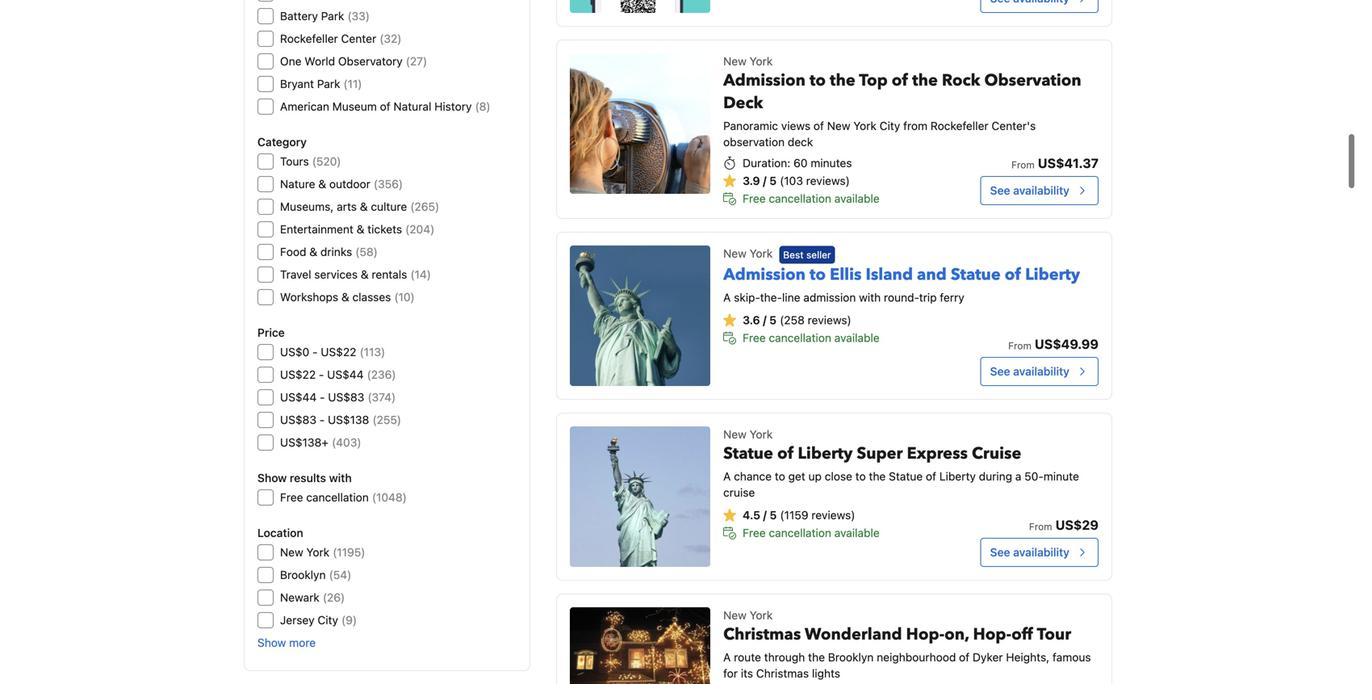 Task type: vqa. For each thing, say whether or not it's contained in the screenshot.


Task type: describe. For each thing, give the bounding box(es) containing it.
cancellation down 3.9 / 5 (103 reviews)
[[769, 192, 832, 205]]

& for outdoor
[[318, 177, 326, 191]]

free cancellation (1048)
[[280, 491, 407, 504]]

(236)
[[367, 368, 396, 381]]

0 horizontal spatial statue
[[724, 443, 774, 465]]

famous
[[1053, 651, 1092, 664]]

american museum of natural history (8)
[[280, 100, 491, 113]]

seller
[[807, 249, 831, 260]]

- for us$44
[[320, 390, 325, 404]]

admission
[[804, 291, 856, 304]]

show more
[[258, 636, 316, 649]]

new up minutes
[[828, 119, 851, 132]]

1 vertical spatial liberty
[[798, 443, 853, 465]]

us$138+
[[280, 436, 329, 449]]

top
[[859, 69, 888, 92]]

1 horizontal spatial us$83
[[328, 390, 365, 404]]

see for cruise
[[991, 546, 1011, 559]]

(27)
[[406, 55, 427, 68]]

show more button
[[258, 635, 316, 651]]

get
[[789, 470, 806, 483]]

park for bryant park
[[317, 77, 340, 90]]

0 vertical spatial reviews)
[[807, 174, 850, 187]]

ellis
[[830, 264, 862, 286]]

nature
[[280, 177, 315, 191]]

best seller
[[784, 249, 831, 260]]

through
[[765, 651, 805, 664]]

see availability for statue of liberty super express cruise
[[991, 546, 1070, 559]]

more
[[289, 636, 316, 649]]

arts
[[337, 200, 357, 213]]

food & drinks (58)
[[280, 245, 378, 258]]

new york christmas wonderland hop-on, hop-off tour a route through the brooklyn neighbourhood of dyker heights, famous for its christmas lights
[[724, 609, 1092, 680]]

0 vertical spatial rockefeller
[[280, 32, 338, 45]]

availability for statue of liberty super express cruise
[[1014, 546, 1070, 559]]

from
[[904, 119, 928, 132]]

museums, arts & culture (265)
[[280, 200, 440, 213]]

(374)
[[368, 390, 396, 404]]

bryant park (11)
[[280, 77, 362, 90]]

its
[[741, 667, 754, 680]]

of down the express
[[926, 470, 937, 483]]

(14)
[[411, 268, 431, 281]]

category
[[258, 135, 307, 149]]

ferry
[[940, 291, 965, 304]]

one world observatory (27)
[[280, 55, 427, 68]]

of left natural
[[380, 100, 391, 113]]

free cancellation available for york
[[743, 526, 880, 539]]

york for christmas
[[750, 609, 773, 622]]

show for show more
[[258, 636, 286, 649]]

trip
[[920, 291, 937, 304]]

new york
[[724, 247, 773, 260]]

& right arts
[[360, 200, 368, 213]]

new for (1195)
[[280, 546, 303, 559]]

lights
[[812, 667, 841, 680]]

tours (520)
[[280, 155, 341, 168]]

the inside new york christmas wonderland hop-on, hop-off tour a route through the brooklyn neighbourhood of dyker heights, famous for its christmas lights
[[808, 651, 825, 664]]

location
[[258, 526, 303, 539]]

new york explorer pass image
[[570, 0, 711, 13]]

3.9
[[743, 174, 760, 187]]

2 hop- from the left
[[974, 623, 1012, 646]]

of inside admission to ellis island and statue of liberty a skip-the-line admission with round-trip ferry
[[1005, 264, 1022, 286]]

(1048)
[[372, 491, 407, 504]]

1 vertical spatial with
[[329, 471, 352, 485]]

york for admission
[[750, 55, 773, 68]]

us$138
[[328, 413, 369, 426]]

free down the 3.6
[[743, 331, 766, 344]]

and
[[917, 264, 947, 286]]

0 horizontal spatial us$22
[[280, 368, 316, 381]]

york down top
[[854, 119, 877, 132]]

reviews) for to
[[808, 313, 852, 327]]

round-
[[884, 291, 920, 304]]

battery park (33)
[[280, 9, 370, 23]]

york for (1195)
[[307, 546, 330, 559]]

(32)
[[380, 32, 402, 45]]

museum
[[332, 100, 377, 113]]

close
[[825, 470, 853, 483]]

free down the 4.5
[[743, 526, 766, 539]]

neighbourhood
[[877, 651, 956, 664]]

admission inside admission to ellis island and statue of liberty a skip-the-line admission with round-trip ferry
[[724, 264, 806, 286]]

for
[[724, 667, 738, 680]]

0 vertical spatial christmas
[[724, 623, 801, 646]]

(356)
[[374, 177, 403, 191]]

center's
[[992, 119, 1036, 132]]

to inside new york admission to the top of the rock observation deck panoramic views of new york city from rockefeller center's observation deck
[[810, 69, 826, 92]]

1 horizontal spatial statue
[[889, 470, 923, 483]]

admission inside new york admission to the top of the rock observation deck panoramic views of new york city from rockefeller center's observation deck
[[724, 69, 806, 92]]

the inside new york statue of liberty super express cruise a chance to get up close to the statue of liberty during a 50-minute cruise
[[869, 470, 886, 483]]

city inside new york admission to the top of the rock observation deck panoramic views of new york city from rockefeller center's observation deck
[[880, 119, 901, 132]]

dyker
[[973, 651, 1003, 664]]

entertainment
[[280, 222, 354, 236]]

to left get
[[775, 470, 786, 483]]

availability for admission to the top of the rock observation deck
[[1014, 184, 1070, 197]]

4.5
[[743, 508, 761, 522]]

of up get
[[778, 443, 794, 465]]

to right close on the bottom of page
[[856, 470, 866, 483]]

newark
[[280, 591, 320, 604]]

panoramic
[[724, 119, 779, 132]]

us$44 - us$83 (374)
[[280, 390, 396, 404]]

classes
[[353, 290, 391, 304]]

admission to the top of the rock observation deck image
[[570, 53, 711, 194]]

island
[[866, 264, 913, 286]]

deck
[[724, 92, 764, 114]]

minutes
[[811, 156, 852, 170]]

from for admission to the top of the rock observation deck
[[1012, 159, 1035, 170]]

new up skip- on the right of the page
[[724, 247, 747, 260]]

statue of liberty super express cruise image
[[570, 426, 711, 567]]

during
[[979, 470, 1013, 483]]

super
[[857, 443, 903, 465]]

new york (1195)
[[280, 546, 365, 559]]

cancellation down 4.5 / 5 (1159 reviews)
[[769, 526, 832, 539]]

us$0 - us$22 (113)
[[280, 345, 385, 359]]

(1195)
[[333, 546, 365, 559]]

(54)
[[329, 568, 352, 581]]

rock
[[942, 69, 981, 92]]

world
[[305, 55, 335, 68]]

wonderland
[[805, 623, 903, 646]]

(255)
[[373, 413, 401, 426]]

workshops
[[280, 290, 339, 304]]

see for the
[[991, 184, 1011, 197]]

duration: 60 minutes
[[743, 156, 852, 170]]

1 free cancellation available from the top
[[743, 192, 880, 205]]

(265)
[[410, 200, 440, 213]]

free down show results with
[[280, 491, 303, 504]]

60
[[794, 156, 808, 170]]

reviews) for york
[[812, 508, 856, 522]]

liberty inside admission to ellis island and statue of liberty a skip-the-line admission with round-trip ferry
[[1026, 264, 1081, 286]]

chance
[[734, 470, 772, 483]]



Task type: locate. For each thing, give the bounding box(es) containing it.
heights,
[[1007, 651, 1050, 664]]

york inside new york statue of liberty super express cruise a chance to get up close to the statue of liberty during a 50-minute cruise
[[750, 428, 773, 441]]

0 horizontal spatial brooklyn
[[280, 568, 326, 581]]

up
[[809, 470, 822, 483]]

1 available from the top
[[835, 192, 880, 205]]

5 left the (103
[[770, 174, 777, 187]]

5 for york
[[770, 508, 777, 522]]

0 vertical spatial availability
[[1014, 184, 1070, 197]]

1 vertical spatial park
[[317, 77, 340, 90]]

reviews) down admission
[[808, 313, 852, 327]]

with down island
[[859, 291, 881, 304]]

new for christmas
[[724, 609, 747, 622]]

new up route
[[724, 609, 747, 622]]

new for admission
[[724, 55, 747, 68]]

cancellation
[[769, 192, 832, 205], [769, 331, 832, 344], [306, 491, 369, 504], [769, 526, 832, 539]]

from left us$29
[[1030, 521, 1053, 532]]

history
[[435, 100, 472, 113]]

jersey
[[280, 613, 315, 627]]

& for classes
[[342, 290, 349, 304]]

2 vertical spatial 5
[[770, 508, 777, 522]]

see availability down from us$41.37
[[991, 184, 1070, 197]]

reviews) right '(1159'
[[812, 508, 856, 522]]

2 free cancellation available from the top
[[743, 331, 880, 344]]

3 a from the top
[[724, 651, 731, 664]]

available down admission
[[835, 331, 880, 344]]

available down minutes
[[835, 192, 880, 205]]

2 see from the top
[[991, 365, 1011, 378]]

a inside admission to ellis island and statue of liberty a skip-the-line admission with round-trip ferry
[[724, 291, 731, 304]]

free down 3.9
[[743, 192, 766, 205]]

2 vertical spatial free cancellation available
[[743, 526, 880, 539]]

show inside button
[[258, 636, 286, 649]]

0 vertical spatial liberty
[[1026, 264, 1081, 286]]

observation
[[724, 135, 785, 149]]

- for us$22
[[319, 368, 324, 381]]

1 horizontal spatial us$44
[[327, 368, 364, 381]]

us$41.37
[[1038, 155, 1099, 171]]

available down close on the bottom of page
[[835, 526, 880, 539]]

1 vertical spatial see
[[991, 365, 1011, 378]]

1 horizontal spatial with
[[859, 291, 881, 304]]

1 vertical spatial 5
[[770, 313, 777, 327]]

1 vertical spatial a
[[724, 470, 731, 483]]

brooklyn
[[280, 568, 326, 581], [828, 651, 874, 664]]

new for statue
[[724, 428, 747, 441]]

york up brooklyn (54)
[[307, 546, 330, 559]]

available
[[835, 192, 880, 205], [835, 331, 880, 344], [835, 526, 880, 539]]

50-
[[1025, 470, 1044, 483]]

available for and
[[835, 331, 880, 344]]

a
[[1016, 470, 1022, 483]]

1 vertical spatial available
[[835, 331, 880, 344]]

1 see from the top
[[991, 184, 1011, 197]]

christmas
[[724, 623, 801, 646], [757, 667, 809, 680]]

cancellation down 3.6 / 5 (258 reviews)
[[769, 331, 832, 344]]

availability down from us$29
[[1014, 546, 1070, 559]]

2 vertical spatial from
[[1030, 521, 1053, 532]]

1 vertical spatial city
[[318, 613, 338, 627]]

2 vertical spatial see availability
[[991, 546, 1070, 559]]

2 admission from the top
[[724, 264, 806, 286]]

3.6
[[743, 313, 760, 327]]

admission up the-
[[724, 264, 806, 286]]

show left more
[[258, 636, 286, 649]]

0 vertical spatial us$22
[[321, 345, 357, 359]]

availability down from us$41.37
[[1014, 184, 1070, 197]]

of left dyker
[[960, 651, 970, 664]]

0 vertical spatial see
[[991, 184, 1011, 197]]

a left skip- on the right of the page
[[724, 291, 731, 304]]

new up the deck
[[724, 55, 747, 68]]

with
[[859, 291, 881, 304], [329, 471, 352, 485]]

(8)
[[475, 100, 491, 113]]

battery
[[280, 9, 318, 23]]

us$22 up the 'us$22 - us$44 (236)'
[[321, 345, 357, 359]]

culture
[[371, 200, 407, 213]]

0 horizontal spatial us$44
[[280, 390, 317, 404]]

show left the results
[[258, 471, 287, 485]]

2 see availability from the top
[[991, 365, 1070, 378]]

brooklyn down the wonderland
[[828, 651, 874, 664]]

2 / from the top
[[763, 313, 767, 327]]

see
[[991, 184, 1011, 197], [991, 365, 1011, 378], [991, 546, 1011, 559]]

free cancellation available for to
[[743, 331, 880, 344]]

cancellation down the results
[[306, 491, 369, 504]]

new up chance
[[724, 428, 747, 441]]

the up lights
[[808, 651, 825, 664]]

1 availability from the top
[[1014, 184, 1070, 197]]

availability for admission to ellis island and statue of liberty
[[1014, 365, 1070, 378]]

reviews) down minutes
[[807, 174, 850, 187]]

1 vertical spatial christmas
[[757, 667, 809, 680]]

/ right the 4.5
[[764, 508, 767, 522]]

- down the 'us$22 - us$44 (236)'
[[320, 390, 325, 404]]

new york admission to the top of the rock observation deck panoramic views of new york city from rockefeller center's observation deck
[[724, 55, 1082, 149]]

- up us$138+ (403)
[[320, 413, 325, 426]]

/ right the 3.6
[[763, 313, 767, 327]]

from down "center's"
[[1012, 159, 1035, 170]]

& down (58)
[[361, 268, 369, 281]]

show for show results with
[[258, 471, 287, 485]]

statue inside admission to ellis island and statue of liberty a skip-the-line admission with round-trip ferry
[[951, 264, 1001, 286]]

2 vertical spatial /
[[764, 508, 767, 522]]

on,
[[945, 623, 970, 646]]

3 / from the top
[[764, 508, 767, 522]]

of up from us$49.99
[[1005, 264, 1022, 286]]

2 vertical spatial a
[[724, 651, 731, 664]]

admission to ellis island and statue of liberty image
[[570, 246, 711, 386]]

5 left (258
[[770, 313, 777, 327]]

york up route
[[750, 609, 773, 622]]

the-
[[760, 291, 783, 304]]

& down the services
[[342, 290, 349, 304]]

the left rock
[[913, 69, 938, 92]]

1 5 from the top
[[770, 174, 777, 187]]

show results with
[[258, 471, 352, 485]]

1 horizontal spatial rockefeller
[[931, 119, 989, 132]]

1 horizontal spatial brooklyn
[[828, 651, 874, 664]]

of right top
[[892, 69, 909, 92]]

us$44 down us$0
[[280, 390, 317, 404]]

liberty up from us$49.99
[[1026, 264, 1081, 286]]

from inside from us$41.37
[[1012, 159, 1035, 170]]

minute
[[1044, 470, 1080, 483]]

nature & outdoor (356)
[[280, 177, 403, 191]]

0 vertical spatial see availability
[[991, 184, 1070, 197]]

- for us$83
[[320, 413, 325, 426]]

see availability
[[991, 184, 1070, 197], [991, 365, 1070, 378], [991, 546, 1070, 559]]

0 vertical spatial city
[[880, 119, 901, 132]]

from left us$49.99
[[1009, 340, 1032, 351]]

1 hop- from the left
[[907, 623, 945, 646]]

us$83 up us$138+
[[280, 413, 317, 426]]

(258
[[780, 313, 805, 327]]

us$83 - us$138 (255)
[[280, 413, 401, 426]]

2 vertical spatial liberty
[[940, 470, 976, 483]]

(58)
[[356, 245, 378, 258]]

cruise
[[972, 443, 1022, 465]]

from for statue of liberty super express cruise
[[1030, 521, 1053, 532]]

(113)
[[360, 345, 385, 359]]

a inside new york statue of liberty super express cruise a chance to get up close to the statue of liberty during a 50-minute cruise
[[724, 470, 731, 483]]

1 vertical spatial us$83
[[280, 413, 317, 426]]

1 vertical spatial us$44
[[280, 390, 317, 404]]

0 horizontal spatial rockefeller
[[280, 32, 338, 45]]

park up rockefeller center (32)
[[321, 9, 344, 23]]

rockefeller right from
[[931, 119, 989, 132]]

see availability for admission to the top of the rock observation deck
[[991, 184, 1070, 197]]

new down location
[[280, 546, 303, 559]]

us$44 up us$44 - us$83 (374)
[[327, 368, 364, 381]]

one
[[280, 55, 302, 68]]

3 free cancellation available from the top
[[743, 526, 880, 539]]

new york statue of liberty super express cruise a chance to get up close to the statue of liberty during a 50-minute cruise
[[724, 428, 1080, 499]]

from for admission to ellis island and statue of liberty
[[1009, 340, 1032, 351]]

admission to ellis island and statue of liberty a skip-the-line admission with round-trip ferry
[[724, 264, 1081, 304]]

of right views at right
[[814, 119, 824, 132]]

& right food
[[310, 245, 318, 258]]

a up cruise
[[724, 470, 731, 483]]

1 vertical spatial reviews)
[[808, 313, 852, 327]]

0 vertical spatial available
[[835, 192, 880, 205]]

0 vertical spatial 5
[[770, 174, 777, 187]]

christmas up route
[[724, 623, 801, 646]]

1 vertical spatial see availability
[[991, 365, 1070, 378]]

york up chance
[[750, 428, 773, 441]]

0 vertical spatial free cancellation available
[[743, 192, 880, 205]]

2 availability from the top
[[1014, 365, 1070, 378]]

/
[[763, 174, 767, 187], [763, 313, 767, 327], [764, 508, 767, 522]]

(11)
[[344, 77, 362, 90]]

1 show from the top
[[258, 471, 287, 485]]

statue up chance
[[724, 443, 774, 465]]

(26)
[[323, 591, 345, 604]]

liberty down the express
[[940, 470, 976, 483]]

a inside new york christmas wonderland hop-on, hop-off tour a route through the brooklyn neighbourhood of dyker heights, famous for its christmas lights
[[724, 651, 731, 664]]

christmas wonderland hop-on, hop-off tour image
[[570, 607, 711, 684]]

- for us$0
[[313, 345, 318, 359]]

results
[[290, 471, 326, 485]]

from inside from us$49.99
[[1009, 340, 1032, 351]]

0 vertical spatial from
[[1012, 159, 1035, 170]]

0 vertical spatial us$83
[[328, 390, 365, 404]]

/ right 3.9
[[763, 174, 767, 187]]

hop- up dyker
[[974, 623, 1012, 646]]

(204)
[[406, 222, 435, 236]]

admission up the deck
[[724, 69, 806, 92]]

york for statue
[[750, 428, 773, 441]]

rockefeller down battery
[[280, 32, 338, 45]]

center
[[341, 32, 377, 45]]

0 vertical spatial statue
[[951, 264, 1001, 286]]

free cancellation available down 3.9 / 5 (103 reviews)
[[743, 192, 880, 205]]

us$83
[[328, 390, 365, 404], [280, 413, 317, 426]]

new
[[724, 55, 747, 68], [828, 119, 851, 132], [724, 247, 747, 260], [724, 428, 747, 441], [280, 546, 303, 559], [724, 609, 747, 622]]

observatory
[[338, 55, 403, 68]]

available for liberty
[[835, 526, 880, 539]]

1 a from the top
[[724, 291, 731, 304]]

2 available from the top
[[835, 331, 880, 344]]

see down "center's"
[[991, 184, 1011, 197]]

0 vertical spatial brooklyn
[[280, 568, 326, 581]]

1 vertical spatial show
[[258, 636, 286, 649]]

1 vertical spatial availability
[[1014, 365, 1070, 378]]

york inside new york christmas wonderland hop-on, hop-off tour a route through the brooklyn neighbourhood of dyker heights, famous for its christmas lights
[[750, 609, 773, 622]]

1 horizontal spatial hop-
[[974, 623, 1012, 646]]

1 see availability from the top
[[991, 184, 1070, 197]]

new inside new york christmas wonderland hop-on, hop-off tour a route through the brooklyn neighbourhood of dyker heights, famous for its christmas lights
[[724, 609, 747, 622]]

1 horizontal spatial us$22
[[321, 345, 357, 359]]

statue down super
[[889, 470, 923, 483]]

1 vertical spatial rockefeller
[[931, 119, 989, 132]]

rockefeller inside new york admission to the top of the rock observation deck panoramic views of new york city from rockefeller center's observation deck
[[931, 119, 989, 132]]

jersey city (9)
[[280, 613, 357, 627]]

liberty up 'up'
[[798, 443, 853, 465]]

free cancellation available down 3.6 / 5 (258 reviews)
[[743, 331, 880, 344]]

2 5 from the top
[[770, 313, 777, 327]]

to up views at right
[[810, 69, 826, 92]]

bryant
[[280, 77, 314, 90]]

a up for at bottom
[[724, 651, 731, 664]]

new inside new york statue of liberty super express cruise a chance to get up close to the statue of liberty during a 50-minute cruise
[[724, 428, 747, 441]]

1 vertical spatial us$22
[[280, 368, 316, 381]]

0 vertical spatial admission
[[724, 69, 806, 92]]

city
[[880, 119, 901, 132], [318, 613, 338, 627]]

from inside from us$29
[[1030, 521, 1053, 532]]

3.6 / 5 (258 reviews)
[[743, 313, 852, 327]]

2 vertical spatial available
[[835, 526, 880, 539]]

(33)
[[348, 9, 370, 23]]

0 vertical spatial park
[[321, 9, 344, 23]]

outdoor
[[329, 177, 371, 191]]

1 admission from the top
[[724, 69, 806, 92]]

to inside admission to ellis island and statue of liberty a skip-the-line admission with round-trip ferry
[[810, 264, 826, 286]]

1 vertical spatial brooklyn
[[828, 651, 874, 664]]

2 vertical spatial reviews)
[[812, 508, 856, 522]]

0 vertical spatial us$44
[[327, 368, 364, 381]]

2 show from the top
[[258, 636, 286, 649]]

(10)
[[394, 290, 415, 304]]

brooklyn up newark
[[280, 568, 326, 581]]

city left (9)
[[318, 613, 338, 627]]

see down during
[[991, 546, 1011, 559]]

park left (11)
[[317, 77, 340, 90]]

3 5 from the top
[[770, 508, 777, 522]]

0 horizontal spatial us$83
[[280, 413, 317, 426]]

0 vertical spatial a
[[724, 291, 731, 304]]

2 vertical spatial see
[[991, 546, 1011, 559]]

cruise
[[724, 486, 755, 499]]

- right us$0
[[313, 345, 318, 359]]

drinks
[[321, 245, 352, 258]]

& for tickets
[[357, 222, 365, 236]]

(9)
[[342, 613, 357, 627]]

travel services & rentals (14)
[[280, 268, 431, 281]]

5 for to
[[770, 313, 777, 327]]

0 vertical spatial show
[[258, 471, 287, 485]]

0 vertical spatial with
[[859, 291, 881, 304]]

to down seller
[[810, 264, 826, 286]]

0 horizontal spatial hop-
[[907, 623, 945, 646]]

a for admission to ellis island and statue of liberty
[[724, 291, 731, 304]]

2 horizontal spatial statue
[[951, 264, 1001, 286]]

us$29
[[1056, 517, 1099, 533]]

3.9 / 5 (103 reviews)
[[743, 174, 850, 187]]

rockefeller
[[280, 32, 338, 45], [931, 119, 989, 132]]

hop- up the neighbourhood
[[907, 623, 945, 646]]

1 vertical spatial /
[[763, 313, 767, 327]]

tickets
[[368, 222, 402, 236]]

observation
[[985, 69, 1082, 92]]

0 horizontal spatial city
[[318, 613, 338, 627]]

christmas down through at bottom right
[[757, 667, 809, 680]]

us$22 - us$44 (236)
[[280, 368, 396, 381]]

see down from us$49.99
[[991, 365, 1011, 378]]

food
[[280, 245, 307, 258]]

1 vertical spatial admission
[[724, 264, 806, 286]]

with inside admission to ellis island and statue of liberty a skip-the-line admission with round-trip ferry
[[859, 291, 881, 304]]

3 see availability from the top
[[991, 546, 1070, 559]]

a for statue of liberty super express cruise
[[724, 470, 731, 483]]

free cancellation available
[[743, 192, 880, 205], [743, 331, 880, 344], [743, 526, 880, 539]]

us$22 down us$0
[[280, 368, 316, 381]]

see for liberty
[[991, 365, 1011, 378]]

& for drinks
[[310, 245, 318, 258]]

5 left '(1159'
[[770, 508, 777, 522]]

us$44
[[327, 368, 364, 381], [280, 390, 317, 404]]

1 horizontal spatial city
[[880, 119, 901, 132]]

line
[[783, 291, 801, 304]]

see availability down from us$29
[[991, 546, 1070, 559]]

with up free cancellation (1048)
[[329, 471, 352, 485]]

(520)
[[312, 155, 341, 168]]

3 available from the top
[[835, 526, 880, 539]]

to
[[810, 69, 826, 92], [810, 264, 826, 286], [775, 470, 786, 483], [856, 470, 866, 483]]

city left from
[[880, 119, 901, 132]]

-
[[313, 345, 318, 359], [319, 368, 324, 381], [320, 390, 325, 404], [320, 413, 325, 426]]

2 a from the top
[[724, 470, 731, 483]]

4.5 / 5 (1159 reviews)
[[743, 508, 856, 522]]

1 / from the top
[[763, 174, 767, 187]]

1 vertical spatial statue
[[724, 443, 774, 465]]

0 horizontal spatial liberty
[[798, 443, 853, 465]]

& down the museums, arts & culture (265)
[[357, 222, 365, 236]]

statue up ferry
[[951, 264, 1001, 286]]

1 horizontal spatial liberty
[[940, 470, 976, 483]]

us$83 up us$138
[[328, 390, 365, 404]]

us$22
[[321, 345, 357, 359], [280, 368, 316, 381]]

2 horizontal spatial liberty
[[1026, 264, 1081, 286]]

brooklyn inside new york christmas wonderland hop-on, hop-off tour a route through the brooklyn neighbourhood of dyker heights, famous for its christmas lights
[[828, 651, 874, 664]]

us$138+ (403)
[[280, 436, 361, 449]]

brooklyn (54)
[[280, 568, 352, 581]]

york left best
[[750, 247, 773, 260]]

the down super
[[869, 470, 886, 483]]

free
[[743, 192, 766, 205], [743, 331, 766, 344], [280, 491, 303, 504], [743, 526, 766, 539]]

see availability down from us$49.99
[[991, 365, 1070, 378]]

rockefeller center (32)
[[280, 32, 402, 45]]

2 vertical spatial statue
[[889, 470, 923, 483]]

entertainment & tickets (204)
[[280, 222, 435, 236]]

3 see from the top
[[991, 546, 1011, 559]]

& down (520)
[[318, 177, 326, 191]]

0 vertical spatial /
[[763, 174, 767, 187]]

of inside new york christmas wonderland hop-on, hop-off tour a route through the brooklyn neighbourhood of dyker heights, famous for its christmas lights
[[960, 651, 970, 664]]

/ for admission
[[763, 313, 767, 327]]

1 vertical spatial from
[[1009, 340, 1032, 351]]

1 vertical spatial free cancellation available
[[743, 331, 880, 344]]

3 availability from the top
[[1014, 546, 1070, 559]]

deck
[[788, 135, 813, 149]]

the left top
[[830, 69, 856, 92]]

admission
[[724, 69, 806, 92], [724, 264, 806, 286]]

0 horizontal spatial with
[[329, 471, 352, 485]]

/ for new
[[764, 508, 767, 522]]

free cancellation available down 4.5 / 5 (1159 reviews)
[[743, 526, 880, 539]]

park for battery park
[[321, 9, 344, 23]]

2 vertical spatial availability
[[1014, 546, 1070, 559]]

best
[[784, 249, 804, 260]]

views
[[782, 119, 811, 132]]

see availability for admission to ellis island and statue of liberty
[[991, 365, 1070, 378]]

york up the deck
[[750, 55, 773, 68]]



